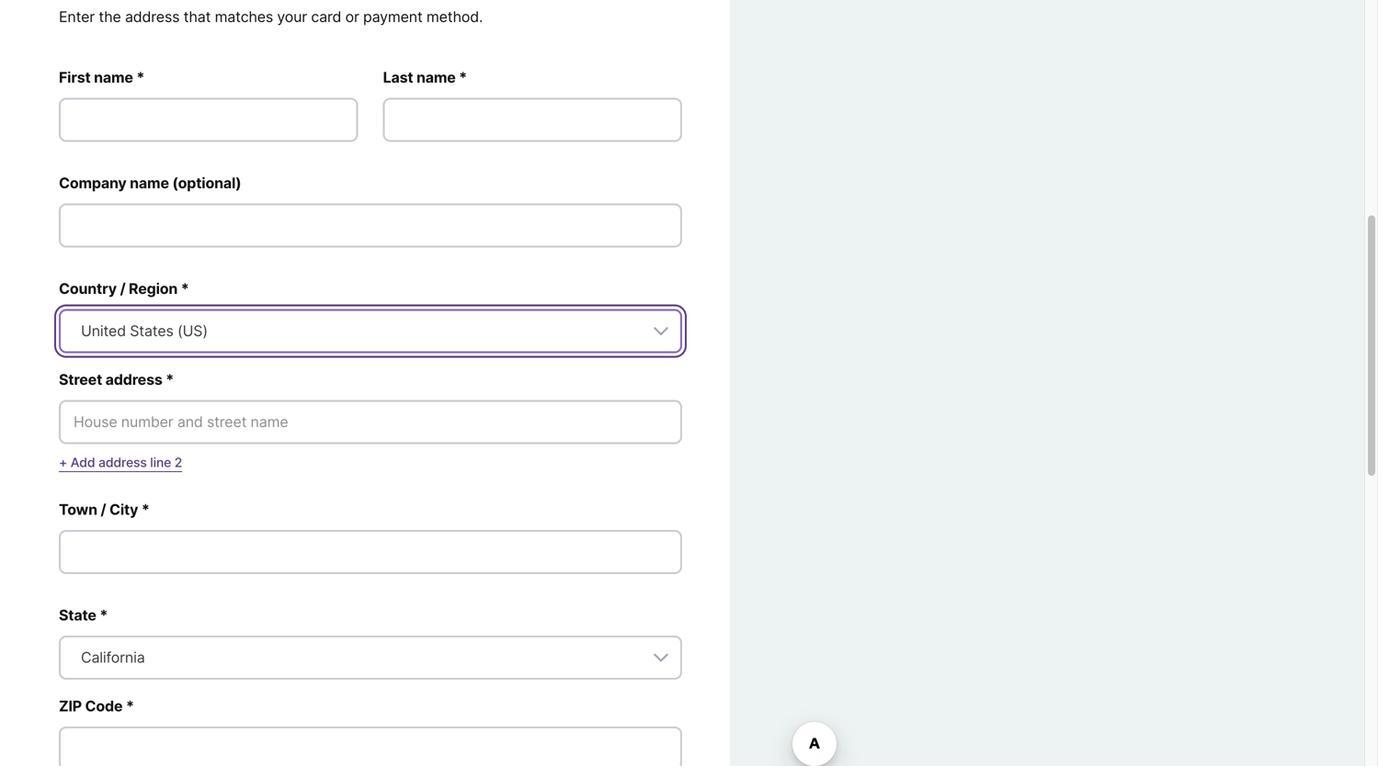 Task type: locate. For each thing, give the bounding box(es) containing it.
+ add address line 2 button
[[59, 452, 182, 474]]

united
[[81, 322, 126, 340]]

your
[[277, 8, 307, 26]]

address right the
[[125, 8, 180, 26]]

+ add address line 2
[[59, 455, 182, 471]]

House number and street name text field
[[59, 400, 682, 445]]

or
[[345, 8, 359, 26]]

2 vertical spatial address
[[98, 455, 147, 471]]

state
[[59, 607, 96, 625]]

0 horizontal spatial /
[[101, 501, 106, 519]]

* right "city"
[[141, 501, 150, 519]]

* right region
[[181, 280, 189, 298]]

enter
[[59, 8, 95, 26]]

+
[[59, 455, 67, 471]]

enter the address that matches your card or payment method.
[[59, 8, 483, 26]]

town / city *
[[59, 501, 150, 519]]

*
[[136, 69, 145, 86], [459, 69, 467, 86], [181, 280, 189, 298], [166, 371, 174, 389], [141, 501, 150, 519], [100, 607, 108, 625], [126, 698, 134, 716]]

city
[[109, 501, 138, 519]]

/ left region
[[120, 280, 126, 298]]

address inside button
[[98, 455, 147, 471]]

address down united states (us)
[[105, 371, 162, 389]]

/ left "city"
[[101, 501, 106, 519]]

name right last
[[417, 69, 456, 86]]

matches
[[215, 8, 273, 26]]

name for company
[[130, 174, 169, 192]]

name for last
[[417, 69, 456, 86]]

/ for region
[[120, 280, 126, 298]]

name
[[94, 69, 133, 86], [417, 69, 456, 86], [130, 174, 169, 192]]

address left line
[[98, 455, 147, 471]]

State field
[[59, 636, 682, 681]]

None text field
[[59, 727, 682, 767]]

2
[[175, 455, 182, 471]]

payment
[[363, 8, 423, 26]]

California text field
[[74, 647, 668, 669]]

california
[[81, 649, 145, 667]]

code
[[85, 698, 123, 716]]

address
[[125, 8, 180, 26], [105, 371, 162, 389], [98, 455, 147, 471]]

card
[[311, 8, 341, 26]]

/
[[120, 280, 126, 298], [101, 501, 106, 519]]

line
[[150, 455, 171, 471]]

None text field
[[59, 98, 358, 142], [383, 98, 682, 142], [59, 204, 682, 248], [59, 531, 682, 575], [59, 98, 358, 142], [383, 98, 682, 142], [59, 204, 682, 248], [59, 531, 682, 575]]

name right company
[[130, 174, 169, 192]]

0 vertical spatial /
[[120, 280, 126, 298]]

(optional)
[[172, 174, 241, 192]]

0 vertical spatial address
[[125, 8, 180, 26]]

* down method.
[[459, 69, 467, 86]]

first
[[59, 69, 91, 86]]

1 horizontal spatial /
[[120, 280, 126, 298]]

street
[[59, 371, 102, 389]]

name right the first
[[94, 69, 133, 86]]

/ for city
[[101, 501, 106, 519]]

1 vertical spatial /
[[101, 501, 106, 519]]

add
[[71, 455, 95, 471]]

that
[[184, 8, 211, 26]]



Task type: vqa. For each thing, say whether or not it's contained in the screenshot.


Task type: describe. For each thing, give the bounding box(es) containing it.
address for line
[[98, 455, 147, 471]]

united states (us)
[[81, 322, 208, 340]]

state *
[[59, 607, 108, 625]]

method.
[[427, 8, 483, 26]]

United States (US) text field
[[74, 320, 668, 343]]

town
[[59, 501, 97, 519]]

* right code
[[126, 698, 134, 716]]

company
[[59, 174, 127, 192]]

country
[[59, 280, 117, 298]]

region
[[129, 280, 178, 298]]

first name *
[[59, 69, 145, 86]]

country / region *
[[59, 280, 189, 298]]

last name *
[[383, 69, 467, 86]]

zip
[[59, 698, 82, 716]]

street address *
[[59, 371, 174, 389]]

Country / Region field
[[59, 309, 682, 354]]

company name (optional)
[[59, 174, 241, 192]]

(us)
[[177, 322, 208, 340]]

zip code *
[[59, 698, 134, 716]]

address for that
[[125, 8, 180, 26]]

states
[[130, 322, 174, 340]]

* right state
[[100, 607, 108, 625]]

1 vertical spatial address
[[105, 371, 162, 389]]

name for first
[[94, 69, 133, 86]]

* right the first
[[136, 69, 145, 86]]

* down the states
[[166, 371, 174, 389]]

the
[[99, 8, 121, 26]]

last
[[383, 69, 413, 86]]



